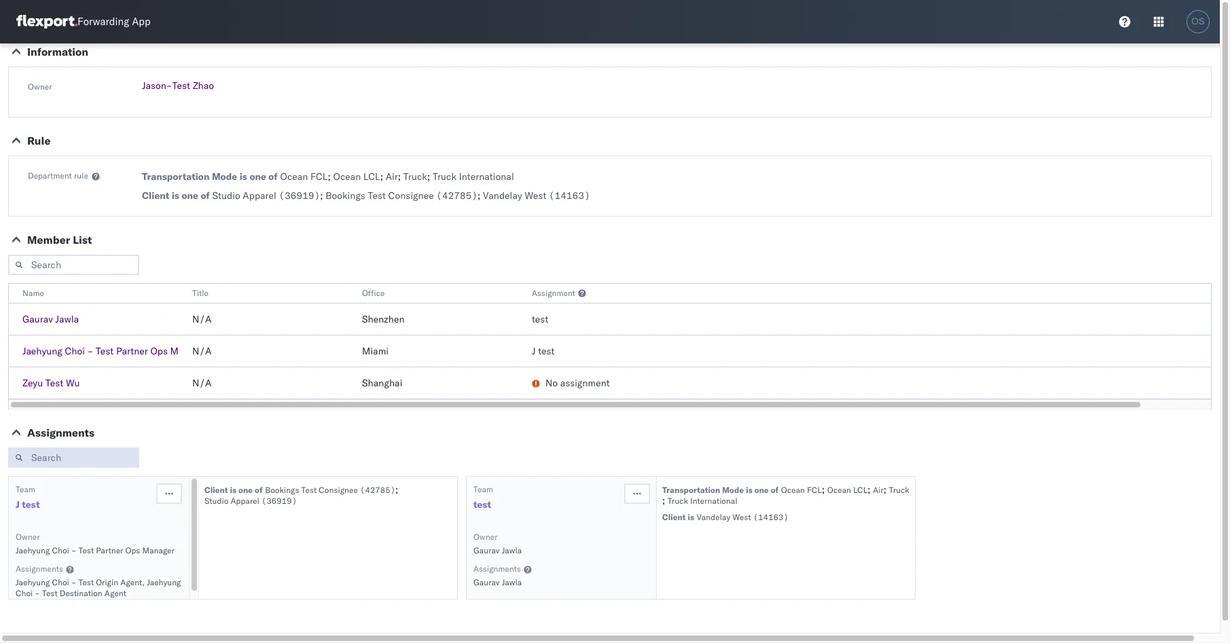 Task type: vqa. For each thing, say whether or not it's contained in the screenshot.
right Mode
yes



Task type: describe. For each thing, give the bounding box(es) containing it.
member list
[[27, 233, 92, 247]]

air inside transportation mode is one of ocean fcl ; ocean lcl ; air ; truck ; truck international client is vandelay west (14163)
[[873, 485, 884, 495]]

bookings test consignee (42785) ; studio apparel (36919)
[[204, 484, 398, 506]]

jaehyung choi - test partner ops manager
[[22, 345, 208, 357]]

jawla inside owner gaurav jawla
[[502, 545, 522, 556]]

0 vertical spatial studio
[[212, 189, 240, 202]]

no
[[545, 377, 558, 389]]

assignments for j test
[[16, 564, 63, 574]]

0 horizontal spatial international
[[459, 170, 514, 183]]

- inside owner jaehyung choi - test partner ops manager
[[71, 545, 76, 556]]

flexport. image
[[16, 15, 77, 29]]

1 horizontal spatial gaurav jawla
[[473, 577, 522, 588]]

test inside bookings test consignee (42785) ; studio apparel (36919)
[[301, 485, 317, 495]]

assignments down zeyu test wu link
[[27, 426, 95, 439]]

client for studio apparel (36919)
[[142, 189, 169, 202]]

wu
[[66, 377, 80, 389]]

team j test
[[16, 484, 40, 511]]

destination
[[60, 588, 102, 598]]

1 horizontal spatial ops
[[150, 345, 168, 357]]

jason-test zhao link
[[142, 79, 214, 92]]

0 vertical spatial lcl
[[363, 170, 380, 183]]

0 horizontal spatial gaurav jawla
[[22, 313, 79, 325]]

mode for transportation mode is one of ocean fcl ; ocean lcl ; air ; truck ; truck international client is vandelay west (14163)
[[722, 485, 744, 495]]

app
[[132, 15, 151, 28]]

list
[[73, 233, 92, 247]]

zhao
[[193, 79, 214, 92]]

2 vertical spatial jawla
[[502, 577, 522, 588]]

os button
[[1183, 6, 1214, 37]]

partner inside owner jaehyung choi - test partner ops manager
[[96, 545, 123, 556]]

client is one of for bookings test consignee (42785)
[[204, 485, 263, 495]]

1 search text field from the top
[[8, 255, 139, 275]]

0 vertical spatial bookings
[[326, 189, 365, 202]]

os
[[1192, 16, 1205, 26]]

test inside owner jaehyung choi - test partner ops manager
[[78, 545, 94, 556]]

department
[[28, 170, 72, 181]]

gaurav inside owner gaurav jawla
[[473, 545, 500, 556]]

title
[[192, 288, 209, 298]]

studio inside bookings test consignee (42785) ; studio apparel (36919)
[[204, 496, 228, 506]]

ocean fcl ; ocean lcl ; air ; truck ; truck international
[[280, 170, 514, 183]]

user
[[1167, 339, 1186, 351]]

assignment
[[560, 377, 610, 389]]

team for j
[[16, 484, 35, 494]]

choi inside owner jaehyung choi - test partner ops manager
[[52, 545, 69, 556]]

rule
[[27, 134, 51, 147]]

view
[[1144, 339, 1165, 351]]

jason-test zhao
[[142, 79, 214, 92]]

forwarding app
[[77, 15, 151, 28]]

name
[[22, 288, 44, 298]]

manager inside owner jaehyung choi - test partner ops manager
[[142, 545, 174, 556]]

0 vertical spatial (42785)
[[436, 189, 478, 202]]

0 vertical spatial fcl
[[310, 170, 328, 183]]

n/a for wu
[[192, 377, 212, 389]]

zeyu
[[22, 377, 43, 389]]

forwarding
[[77, 15, 129, 28]]

2 search text field from the top
[[8, 448, 139, 468]]

0 vertical spatial gaurav
[[22, 313, 53, 325]]

miami
[[362, 345, 389, 357]]

rule
[[74, 170, 88, 181]]

vandelay inside transportation mode is one of ocean fcl ; ocean lcl ; air ; truck ; truck international client is vandelay west (14163)
[[697, 512, 730, 522]]

origin
[[96, 577, 118, 588]]

ops inside owner jaehyung choi - test partner ops manager
[[125, 545, 140, 556]]

0 vertical spatial j
[[532, 345, 536, 357]]

jason-
[[142, 79, 172, 92]]

forwarding app link
[[16, 15, 151, 29]]

department rule
[[28, 170, 88, 181]]

zeyu test wu
[[22, 377, 80, 389]]

0 horizontal spatial (14163)
[[549, 189, 590, 202]]

owner for test
[[473, 532, 498, 542]]



Task type: locate. For each thing, give the bounding box(es) containing it.
owner jaehyung choi - test partner ops manager
[[16, 532, 174, 556]]

1 vertical spatial manager
[[142, 545, 174, 556]]

transportation
[[142, 170, 209, 183], [662, 485, 720, 495]]

assignments down owner gaurav jawla
[[473, 564, 521, 574]]

west
[[525, 189, 546, 202], [732, 512, 751, 522]]

mode
[[212, 170, 237, 183], [722, 485, 744, 495]]

0 vertical spatial client
[[142, 189, 169, 202]]

1 horizontal spatial air
[[873, 485, 884, 495]]

j
[[532, 345, 536, 357], [16, 499, 20, 511]]

0 horizontal spatial client
[[142, 189, 169, 202]]

1 vertical spatial air
[[873, 485, 884, 495]]

0 horizontal spatial team
[[16, 484, 35, 494]]

bookings inside bookings test consignee (42785) ; studio apparel (36919)
[[265, 485, 299, 495]]

2 vertical spatial gaurav
[[473, 577, 500, 588]]

1 vertical spatial gaurav jawla
[[473, 577, 522, 588]]

;
[[328, 170, 331, 183], [380, 170, 383, 183], [398, 170, 401, 183], [427, 170, 430, 183], [320, 189, 323, 202], [478, 189, 480, 202], [395, 484, 398, 496], [822, 484, 825, 496], [868, 484, 870, 496], [884, 484, 886, 496], [662, 494, 665, 507]]

shanghai
[[362, 377, 402, 389]]

west inside transportation mode is one of ocean fcl ; ocean lcl ; air ; truck ; truck international client is vandelay west (14163)
[[732, 512, 751, 522]]

0 horizontal spatial lcl
[[363, 170, 380, 183]]

(42785) inside bookings test consignee (42785) ; studio apparel (36919)
[[360, 485, 395, 495]]

client inside transportation mode is one of ocean fcl ; ocean lcl ; air ; truck ; truck international client is vandelay west (14163)
[[662, 512, 686, 522]]

0 vertical spatial vandelay
[[483, 189, 522, 202]]

gaurav jawla link
[[22, 313, 79, 325]]

mode inside transportation mode is one of ocean fcl ; ocean lcl ; air ; truck ; truck international client is vandelay west (14163)
[[722, 485, 744, 495]]

2 n/a from the top
[[192, 345, 212, 357]]

0 horizontal spatial j
[[16, 499, 20, 511]]

partner
[[116, 345, 148, 357], [96, 545, 123, 556]]

(36919)
[[279, 189, 320, 202], [261, 496, 297, 506]]

0 horizontal spatial fcl
[[310, 170, 328, 183]]

vandelay
[[483, 189, 522, 202], [697, 512, 730, 522]]

consignee
[[388, 189, 434, 202], [319, 485, 358, 495]]

apparel
[[243, 189, 276, 202], [231, 496, 259, 506]]

1 vertical spatial n/a
[[192, 345, 212, 357]]

j inside team j test
[[16, 499, 20, 511]]

search text field up team j test
[[8, 448, 139, 468]]

team test
[[473, 484, 493, 511]]

1 vertical spatial bookings
[[265, 485, 299, 495]]

0 vertical spatial transportation
[[142, 170, 209, 183]]

shenzhen
[[362, 313, 404, 325]]

gaurav jawla down owner gaurav jawla
[[473, 577, 522, 588]]

0 vertical spatial search text field
[[8, 255, 139, 275]]

1 horizontal spatial bookings
[[326, 189, 365, 202]]

n/a for -
[[192, 345, 212, 357]]

0 horizontal spatial air
[[386, 170, 398, 183]]

international
[[459, 170, 514, 183], [690, 496, 737, 506]]

office
[[362, 288, 385, 298]]

member
[[27, 233, 70, 247]]

information
[[27, 45, 88, 58]]

choi
[[65, 345, 85, 357], [52, 545, 69, 556], [52, 577, 69, 588], [16, 588, 33, 598]]

gaurav down name on the left top
[[22, 313, 53, 325]]

1 horizontal spatial (42785)
[[436, 189, 478, 202]]

1 vertical spatial lcl
[[853, 485, 868, 495]]

1 horizontal spatial transportation
[[662, 485, 720, 495]]

agent
[[105, 588, 126, 598]]

team up j test link
[[16, 484, 35, 494]]

1 horizontal spatial client
[[204, 485, 228, 495]]

jaehyung inside owner jaehyung choi - test partner ops manager
[[16, 545, 50, 556]]

0 horizontal spatial (42785)
[[360, 485, 395, 495]]

jaehyung
[[22, 345, 62, 357], [16, 545, 50, 556], [16, 577, 50, 588], [147, 577, 181, 588]]

1 horizontal spatial fcl
[[807, 485, 822, 495]]

(14163) inside transportation mode is one of ocean fcl ; ocean lcl ; air ; truck ; truck international client is vandelay west (14163)
[[753, 512, 789, 522]]

test link
[[473, 498, 491, 511]]

mode for transportation mode is one of
[[212, 170, 237, 183]]

gaurav jawla
[[22, 313, 79, 325], [473, 577, 522, 588]]

owner gaurav jawla
[[473, 532, 522, 556]]

1 vertical spatial (42785)
[[360, 485, 395, 495]]

0 vertical spatial n/a
[[192, 313, 212, 325]]

0 vertical spatial apparel
[[243, 189, 276, 202]]

1 horizontal spatial consignee
[[388, 189, 434, 202]]

owner inside owner gaurav jawla
[[473, 532, 498, 542]]

search text field down list
[[8, 255, 139, 275]]

apparel inside bookings test consignee (42785) ; studio apparel (36919)
[[231, 496, 259, 506]]

1 vertical spatial j
[[16, 499, 20, 511]]

j test link
[[16, 498, 40, 511]]

fcl inside transportation mode is one of ocean fcl ; ocean lcl ; air ; truck ; truck international client is vandelay west (14163)
[[807, 485, 822, 495]]

2 vertical spatial n/a
[[192, 377, 212, 389]]

1 team from the left
[[16, 484, 35, 494]]

1 vertical spatial studio
[[204, 496, 228, 506]]

0 vertical spatial ops
[[150, 345, 168, 357]]

0 horizontal spatial consignee
[[319, 485, 358, 495]]

1 horizontal spatial (14163)
[[753, 512, 789, 522]]

-
[[87, 345, 93, 357], [71, 545, 76, 556], [71, 577, 76, 588], [35, 588, 40, 598]]

1 vertical spatial ops
[[125, 545, 140, 556]]

0 vertical spatial mode
[[212, 170, 237, 183]]

team for test
[[473, 484, 493, 494]]

of inside transportation mode is one of ocean fcl ; ocean lcl ; air ; truck ; truck international client is vandelay west (14163)
[[771, 485, 779, 495]]

1 vertical spatial client is one of
[[204, 485, 263, 495]]

transportation mode is one of ocean fcl ; ocean lcl ; air ; truck ; truck international client is vandelay west (14163)
[[662, 484, 909, 522]]

1 vertical spatial (14163)
[[753, 512, 789, 522]]

1 horizontal spatial lcl
[[853, 485, 868, 495]]

bookings
[[326, 189, 365, 202], [265, 485, 299, 495]]

0 vertical spatial consignee
[[388, 189, 434, 202]]

fcl
[[310, 170, 328, 183], [807, 485, 822, 495]]

assignments up destination
[[16, 564, 63, 574]]

2 vertical spatial client
[[662, 512, 686, 522]]

gaurav down owner gaurav jawla
[[473, 577, 500, 588]]

lcl
[[363, 170, 380, 183], [853, 485, 868, 495]]

1 horizontal spatial west
[[732, 512, 751, 522]]

jawla
[[55, 313, 79, 325], [502, 545, 522, 556], [502, 577, 522, 588]]

studio apparel (36919) ; bookings test consignee (42785) ; vandelay west (14163)
[[212, 189, 590, 202]]

; inside bookings test consignee (42785) ; studio apparel (36919)
[[395, 484, 398, 496]]

test inside team j test
[[22, 499, 40, 511]]

client is one of for studio apparel (36919)
[[142, 189, 210, 202]]

lcl inside transportation mode is one of ocean fcl ; ocean lcl ; air ; truck ; truck international client is vandelay west (14163)
[[853, 485, 868, 495]]

0 vertical spatial client is one of
[[142, 189, 210, 202]]

no assignment
[[545, 377, 610, 389]]

1 vertical spatial west
[[732, 512, 751, 522]]

transportation for transportation mode is one of
[[142, 170, 209, 183]]

0 horizontal spatial bookings
[[265, 485, 299, 495]]

1 vertical spatial apparel
[[231, 496, 259, 506]]

1 vertical spatial consignee
[[319, 485, 358, 495]]

transportation inside transportation mode is one of ocean fcl ; ocean lcl ; air ; truck ; truck international client is vandelay west (14163)
[[662, 485, 720, 495]]

0 vertical spatial gaurav jawla
[[22, 313, 79, 325]]

view user
[[1144, 339, 1186, 351]]

consignee inside bookings test consignee (42785) ; studio apparel (36919)
[[319, 485, 358, 495]]

jaehyung choi - test origin agent, jaehyung choi - test destination agent
[[16, 577, 181, 598]]

air
[[386, 170, 398, 183], [873, 485, 884, 495]]

owner down the information
[[28, 82, 52, 92]]

0 horizontal spatial mode
[[212, 170, 237, 183]]

1 horizontal spatial j
[[532, 345, 536, 357]]

1 vertical spatial search text field
[[8, 448, 139, 468]]

owner
[[28, 82, 52, 92], [16, 532, 40, 542], [473, 532, 498, 542]]

1 vertical spatial fcl
[[807, 485, 822, 495]]

team up 'test' link
[[473, 484, 493, 494]]

1 vertical spatial (36919)
[[261, 496, 297, 506]]

3 n/a from the top
[[192, 377, 212, 389]]

truck
[[403, 170, 427, 183], [433, 170, 456, 183], [889, 485, 909, 495], [668, 496, 688, 506]]

test
[[532, 313, 548, 325], [538, 345, 555, 357], [22, 499, 40, 511], [473, 499, 491, 511]]

one
[[250, 170, 266, 183], [182, 189, 198, 202], [238, 485, 253, 495], [754, 485, 769, 495]]

ocean
[[280, 170, 308, 183], [333, 170, 361, 183], [781, 485, 805, 495], [827, 485, 851, 495]]

j test
[[532, 345, 555, 357]]

0 vertical spatial jawla
[[55, 313, 79, 325]]

test
[[172, 79, 190, 92], [368, 189, 386, 202], [96, 345, 114, 357], [45, 377, 63, 389], [301, 485, 317, 495], [78, 545, 94, 556], [78, 577, 94, 588], [42, 588, 57, 598]]

client is one of
[[142, 189, 210, 202], [204, 485, 263, 495]]

1 vertical spatial transportation
[[662, 485, 720, 495]]

manager
[[170, 345, 208, 357], [142, 545, 174, 556]]

owner down 'test' link
[[473, 532, 498, 542]]

jaehyung choi - test partner ops manager link
[[22, 345, 208, 357]]

1 vertical spatial partner
[[96, 545, 123, 556]]

Search text field
[[8, 255, 139, 275], [8, 448, 139, 468]]

0 vertical spatial (14163)
[[549, 189, 590, 202]]

1 horizontal spatial team
[[473, 484, 493, 494]]

team inside team j test
[[16, 484, 35, 494]]

1 vertical spatial gaurav
[[473, 545, 500, 556]]

gaurav down 'test' link
[[473, 545, 500, 556]]

is
[[240, 170, 247, 183], [172, 189, 179, 202], [230, 485, 236, 495], [746, 485, 752, 495], [688, 512, 694, 522]]

gaurav
[[22, 313, 53, 325], [473, 545, 500, 556], [473, 577, 500, 588]]

assignments
[[27, 426, 95, 439], [16, 564, 63, 574], [473, 564, 521, 574]]

1 vertical spatial international
[[690, 496, 737, 506]]

1 vertical spatial jawla
[[502, 545, 522, 556]]

0 horizontal spatial ops
[[125, 545, 140, 556]]

owner inside owner jaehyung choi - test partner ops manager
[[16, 532, 40, 542]]

0 vertical spatial manager
[[170, 345, 208, 357]]

(14163)
[[549, 189, 590, 202], [753, 512, 789, 522]]

test inside team test
[[473, 499, 491, 511]]

0 vertical spatial west
[[525, 189, 546, 202]]

one inside transportation mode is one of ocean fcl ; ocean lcl ; air ; truck ; truck international client is vandelay west (14163)
[[754, 485, 769, 495]]

transportation for transportation mode is one of ocean fcl ; ocean lcl ; air ; truck ; truck international client is vandelay west (14163)
[[662, 485, 720, 495]]

manager down the title
[[170, 345, 208, 357]]

transportation mode is one of
[[142, 170, 278, 183]]

0 vertical spatial (36919)
[[279, 189, 320, 202]]

team
[[16, 484, 35, 494], [473, 484, 493, 494]]

1 horizontal spatial international
[[690, 496, 737, 506]]

0 vertical spatial air
[[386, 170, 398, 183]]

ops
[[150, 345, 168, 357], [125, 545, 140, 556]]

owner down j test link
[[16, 532, 40, 542]]

1 n/a from the top
[[192, 313, 212, 325]]

n/a
[[192, 313, 212, 325], [192, 345, 212, 357], [192, 377, 212, 389]]

(42785)
[[436, 189, 478, 202], [360, 485, 395, 495]]

manager up agent,
[[142, 545, 174, 556]]

studio
[[212, 189, 240, 202], [204, 496, 228, 506]]

0 horizontal spatial vandelay
[[483, 189, 522, 202]]

zeyu test wu link
[[22, 377, 80, 389]]

(36919) inside bookings test consignee (42785) ; studio apparel (36919)
[[261, 496, 297, 506]]

1 horizontal spatial vandelay
[[697, 512, 730, 522]]

1 horizontal spatial mode
[[722, 485, 744, 495]]

client for bookings test consignee (42785)
[[204, 485, 228, 495]]

2 team from the left
[[473, 484, 493, 494]]

owner for j test
[[16, 532, 40, 542]]

agent,
[[120, 577, 145, 588]]

1 vertical spatial mode
[[722, 485, 744, 495]]

client
[[142, 189, 169, 202], [204, 485, 228, 495], [662, 512, 686, 522]]

0 vertical spatial international
[[459, 170, 514, 183]]

assignment
[[532, 288, 575, 298]]

gaurav jawla down name on the left top
[[22, 313, 79, 325]]

of
[[269, 170, 278, 183], [201, 189, 210, 202], [255, 485, 263, 495], [771, 485, 779, 495]]

0 horizontal spatial west
[[525, 189, 546, 202]]

1 vertical spatial client
[[204, 485, 228, 495]]

international inside transportation mode is one of ocean fcl ; ocean lcl ; air ; truck ; truck international client is vandelay west (14163)
[[690, 496, 737, 506]]

0 horizontal spatial transportation
[[142, 170, 209, 183]]

assignments for test
[[473, 564, 521, 574]]

0 vertical spatial partner
[[116, 345, 148, 357]]

1 vertical spatial vandelay
[[697, 512, 730, 522]]

2 horizontal spatial client
[[662, 512, 686, 522]]



